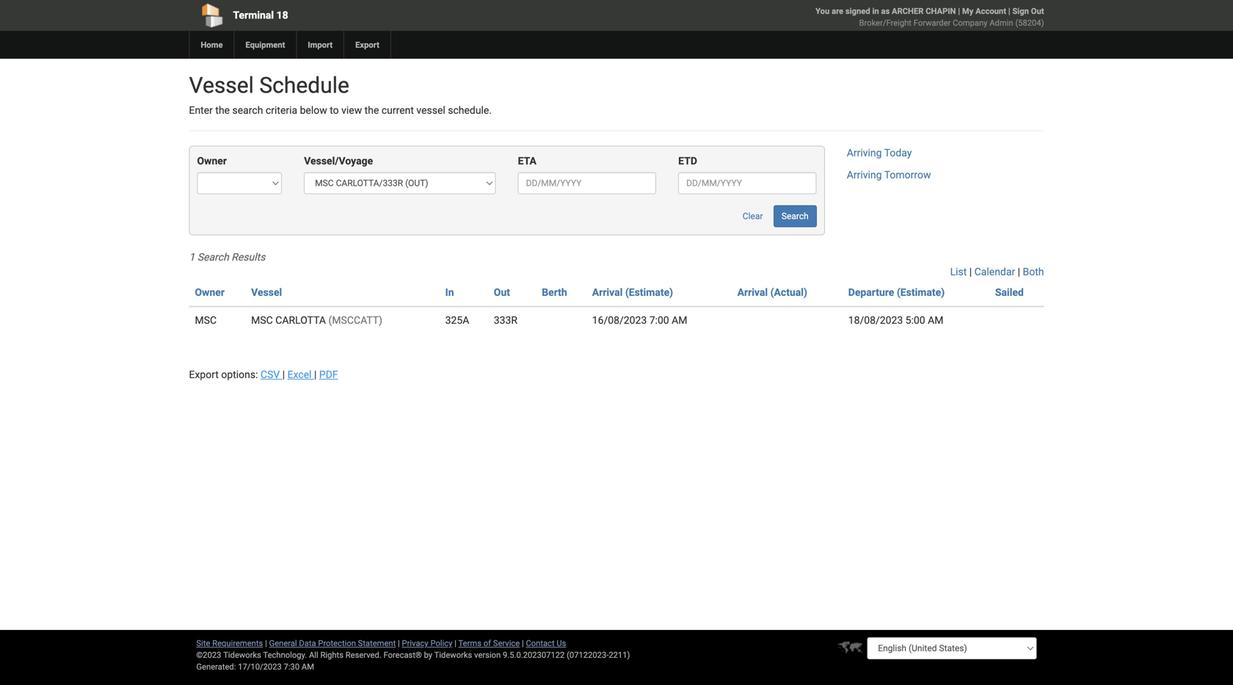 Task type: describe. For each thing, give the bounding box(es) containing it.
2211)
[[609, 650, 630, 660]]

calendar
[[975, 266, 1016, 278]]

version
[[474, 650, 501, 660]]

| left both 'link'
[[1018, 266, 1021, 278]]

| up the tideworks
[[455, 638, 457, 648]]

eta
[[518, 155, 537, 167]]

excel link
[[288, 368, 314, 381]]

of
[[484, 638, 491, 648]]

general data protection statement link
[[269, 638, 396, 648]]

signed
[[846, 6, 871, 16]]

(58204)
[[1016, 18, 1044, 28]]

us
[[557, 638, 566, 648]]

in
[[445, 286, 454, 298]]

export link
[[344, 31, 391, 59]]

today
[[885, 147, 912, 159]]

reserved.
[[346, 650, 382, 660]]

search inside 1 search results list | calendar | both
[[197, 251, 229, 263]]

ETA text field
[[518, 172, 657, 194]]

vessel schedule enter the search criteria below to view the current vessel schedule.
[[189, 72, 492, 116]]

pdf
[[319, 368, 338, 381]]

arrival for arrival (actual)
[[738, 286, 768, 298]]

import
[[308, 40, 333, 50]]

7:30
[[284, 662, 300, 671]]

archer
[[892, 6, 924, 16]]

site
[[196, 638, 210, 648]]

18/08/2023 5:00 am
[[849, 314, 944, 326]]

arrival (estimate)
[[592, 286, 673, 298]]

18/08/2023
[[849, 314, 903, 326]]

schedule
[[259, 72, 349, 98]]

arrival (estimate) link
[[592, 286, 673, 298]]

vessel link
[[251, 286, 282, 298]]

terminal
[[233, 9, 274, 21]]

18
[[277, 9, 288, 21]]

service
[[493, 638, 520, 648]]

9.5.0.202307122
[[503, 650, 565, 660]]

export options: csv | excel | pdf
[[189, 368, 338, 381]]

protection
[[318, 638, 356, 648]]

pdf link
[[319, 368, 338, 381]]

out link
[[494, 286, 510, 298]]

msc for msc carlotta (msccatt)
[[251, 314, 273, 326]]

view
[[341, 104, 362, 116]]

criteria
[[266, 104, 297, 116]]

1 the from the left
[[215, 104, 230, 116]]

clear button
[[735, 205, 771, 227]]

options:
[[221, 368, 258, 381]]

my
[[962, 6, 974, 16]]

vessel for vessel
[[251, 286, 282, 298]]

(estimate) for arrival (estimate)
[[625, 286, 673, 298]]

msc for msc
[[195, 314, 217, 326]]

5:00
[[906, 314, 926, 326]]

tideworks
[[434, 650, 472, 660]]

all
[[309, 650, 318, 660]]

carlotta
[[276, 314, 326, 326]]

home link
[[189, 31, 234, 59]]

1 search results list | calendar | both
[[189, 251, 1044, 278]]

privacy policy link
[[402, 638, 453, 648]]

©2023 tideworks
[[196, 650, 261, 660]]

7:00
[[650, 314, 669, 326]]

sign
[[1013, 6, 1029, 16]]

325a
[[445, 314, 469, 326]]

you
[[816, 6, 830, 16]]

(07122023-
[[567, 650, 609, 660]]

etd
[[679, 155, 697, 167]]

are
[[832, 6, 844, 16]]

owner link
[[195, 286, 225, 298]]

am for 16/08/2023 7:00 am
[[672, 314, 688, 326]]

search button
[[774, 205, 817, 227]]

below
[[300, 104, 327, 116]]

account
[[976, 6, 1007, 16]]

terminal 18 link
[[189, 0, 533, 31]]

site requirements link
[[196, 638, 263, 648]]

sign out link
[[1013, 6, 1044, 16]]

departure
[[849, 286, 895, 298]]

arriving for arriving tomorrow
[[847, 169, 882, 181]]



Task type: locate. For each thing, give the bounding box(es) containing it.
arrival for arrival (estimate)
[[592, 286, 623, 298]]

| left "sign"
[[1009, 6, 1011, 16]]

arriving
[[847, 147, 882, 159], [847, 169, 882, 181]]

0 horizontal spatial the
[[215, 104, 230, 116]]

16/08/2023 7:00 am
[[592, 314, 688, 326]]

1
[[189, 251, 195, 263]]

1 vertical spatial search
[[197, 251, 229, 263]]

ETD text field
[[679, 172, 817, 194]]

in
[[873, 6, 879, 16]]

sailed
[[995, 286, 1024, 298]]

company
[[953, 18, 988, 28]]

arriving tomorrow link
[[847, 169, 931, 181]]

excel
[[288, 368, 312, 381]]

terms of service link
[[459, 638, 520, 648]]

2 the from the left
[[365, 104, 379, 116]]

0 horizontal spatial export
[[189, 368, 219, 381]]

arrival (actual) link
[[738, 286, 808, 298]]

1 arrival from the left
[[592, 286, 623, 298]]

2 (estimate) from the left
[[897, 286, 945, 298]]

berth
[[542, 286, 567, 298]]

vessel up enter
[[189, 72, 254, 98]]

vessel inside vessel schedule enter the search criteria below to view the current vessel schedule.
[[189, 72, 254, 98]]

import link
[[296, 31, 344, 59]]

| up 9.5.0.202307122
[[522, 638, 524, 648]]

0 vertical spatial search
[[782, 211, 809, 221]]

1 (estimate) from the left
[[625, 286, 673, 298]]

the right view
[[365, 104, 379, 116]]

am right 7:00
[[672, 314, 688, 326]]

out up (58204)
[[1031, 6, 1044, 16]]

current
[[382, 104, 414, 116]]

schedule.
[[448, 104, 492, 116]]

vessel
[[417, 104, 446, 116]]

0 vertical spatial vessel
[[189, 72, 254, 98]]

| up forecast®
[[398, 638, 400, 648]]

export
[[355, 40, 380, 50], [189, 368, 219, 381]]

terminal 18
[[233, 9, 288, 21]]

am right 5:00
[[928, 314, 944, 326]]

(estimate) up 5:00
[[897, 286, 945, 298]]

forecast®
[[384, 650, 422, 660]]

privacy
[[402, 638, 429, 648]]

csv
[[261, 368, 280, 381]]

1 msc from the left
[[195, 314, 217, 326]]

contact us link
[[526, 638, 566, 648]]

the right enter
[[215, 104, 230, 116]]

export down terminal 18 link
[[355, 40, 380, 50]]

(estimate) up 16/08/2023 7:00 am
[[625, 286, 673, 298]]

2 arriving from the top
[[847, 169, 882, 181]]

technology.
[[263, 650, 307, 660]]

requirements
[[212, 638, 263, 648]]

2 arrival from the left
[[738, 286, 768, 298]]

search inside 'button'
[[782, 211, 809, 221]]

csv link
[[261, 368, 282, 381]]

data
[[299, 638, 316, 648]]

(estimate)
[[625, 286, 673, 298], [897, 286, 945, 298]]

1 horizontal spatial msc
[[251, 314, 273, 326]]

0 horizontal spatial search
[[197, 251, 229, 263]]

site requirements | general data protection statement | privacy policy | terms of service | contact us ©2023 tideworks technology. all rights reserved. forecast® by tideworks version 9.5.0.202307122 (07122023-2211) generated: 17/10/2023 7:30 am
[[196, 638, 630, 671]]

0 vertical spatial out
[[1031, 6, 1044, 16]]

0 vertical spatial export
[[355, 40, 380, 50]]

search right 1
[[197, 251, 229, 263]]

export for export options: csv | excel | pdf
[[189, 368, 219, 381]]

export for export
[[355, 40, 380, 50]]

departure (estimate) link
[[849, 286, 945, 298]]

chapin
[[926, 6, 956, 16]]

arriving today
[[847, 147, 912, 159]]

| left my
[[958, 6, 960, 16]]

1 horizontal spatial arrival
[[738, 286, 768, 298]]

msc
[[195, 314, 217, 326], [251, 314, 273, 326]]

out up 333r
[[494, 286, 510, 298]]

list
[[950, 266, 967, 278]]

0 vertical spatial owner
[[197, 155, 227, 167]]

arrival (actual)
[[738, 286, 808, 298]]

general
[[269, 638, 297, 648]]

1 horizontal spatial export
[[355, 40, 380, 50]]

msc down owner link
[[195, 314, 217, 326]]

out inside you are signed in as archer chapin | my account | sign out broker/freight forwarder company admin (58204)
[[1031, 6, 1044, 16]]

am
[[672, 314, 688, 326], [928, 314, 944, 326], [302, 662, 314, 671]]

equipment
[[246, 40, 285, 50]]

arrival down 1 search results list | calendar | both
[[592, 286, 623, 298]]

1 vertical spatial arriving
[[847, 169, 882, 181]]

1 vertical spatial vessel
[[251, 286, 282, 298]]

17/10/2023
[[238, 662, 282, 671]]

as
[[881, 6, 890, 16]]

owner
[[197, 155, 227, 167], [195, 286, 225, 298]]

2 msc from the left
[[251, 314, 273, 326]]

1 vertical spatial export
[[189, 368, 219, 381]]

| right 'list' link
[[970, 266, 972, 278]]

arrival left the (actual)
[[738, 286, 768, 298]]

vessel for vessel schedule enter the search criteria below to view the current vessel schedule.
[[189, 72, 254, 98]]

vessel down the "results"
[[251, 286, 282, 298]]

| left general at the left of the page
[[265, 638, 267, 648]]

| right csv
[[282, 368, 285, 381]]

terms
[[459, 638, 482, 648]]

by
[[424, 650, 433, 660]]

search
[[232, 104, 263, 116]]

arriving down arriving today
[[847, 169, 882, 181]]

am down all
[[302, 662, 314, 671]]

home
[[201, 40, 223, 50]]

0 horizontal spatial am
[[302, 662, 314, 671]]

1 arriving from the top
[[847, 147, 882, 159]]

1 horizontal spatial the
[[365, 104, 379, 116]]

out
[[1031, 6, 1044, 16], [494, 286, 510, 298]]

0 horizontal spatial (estimate)
[[625, 286, 673, 298]]

search
[[782, 211, 809, 221], [197, 251, 229, 263]]

contact
[[526, 638, 555, 648]]

1 horizontal spatial out
[[1031, 6, 1044, 16]]

tomorrow
[[885, 169, 931, 181]]

export left options:
[[189, 368, 219, 381]]

enter
[[189, 104, 213, 116]]

owner down enter
[[197, 155, 227, 167]]

arriving today link
[[847, 147, 912, 159]]

am for 18/08/2023 5:00 am
[[928, 314, 944, 326]]

(estimate) for departure (estimate)
[[897, 286, 945, 298]]

0 horizontal spatial arrival
[[592, 286, 623, 298]]

equipment link
[[234, 31, 296, 59]]

vessel
[[189, 72, 254, 98], [251, 286, 282, 298]]

msc carlotta (msccatt)
[[251, 314, 383, 326]]

you are signed in as archer chapin | my account | sign out broker/freight forwarder company admin (58204)
[[816, 6, 1044, 28]]

broker/freight
[[859, 18, 912, 28]]

policy
[[431, 638, 453, 648]]

rights
[[320, 650, 344, 660]]

1 horizontal spatial (estimate)
[[897, 286, 945, 298]]

(actual)
[[771, 286, 808, 298]]

sailed link
[[995, 286, 1024, 298]]

owner left the vessel link on the top left of page
[[195, 286, 225, 298]]

my account link
[[962, 6, 1007, 16]]

admin
[[990, 18, 1014, 28]]

| left pdf link
[[314, 368, 317, 381]]

results
[[231, 251, 265, 263]]

search right clear
[[782, 211, 809, 221]]

0 horizontal spatial out
[[494, 286, 510, 298]]

forwarder
[[914, 18, 951, 28]]

arriving for arriving today
[[847, 147, 882, 159]]

0 horizontal spatial msc
[[195, 314, 217, 326]]

am inside site requirements | general data protection statement | privacy policy | terms of service | contact us ©2023 tideworks technology. all rights reserved. forecast® by tideworks version 9.5.0.202307122 (07122023-2211) generated: 17/10/2023 7:30 am
[[302, 662, 314, 671]]

1 horizontal spatial search
[[782, 211, 809, 221]]

2 horizontal spatial am
[[928, 314, 944, 326]]

1 horizontal spatial am
[[672, 314, 688, 326]]

calendar link
[[975, 266, 1016, 278]]

vessel/voyage
[[304, 155, 373, 167]]

both link
[[1023, 266, 1044, 278]]

berth link
[[542, 286, 567, 298]]

list link
[[950, 266, 967, 278]]

1 vertical spatial owner
[[195, 286, 225, 298]]

msc down the vessel link on the top left of page
[[251, 314, 273, 326]]

arriving tomorrow
[[847, 169, 931, 181]]

arriving up arriving tomorrow link
[[847, 147, 882, 159]]

clear
[[743, 211, 763, 221]]

1 vertical spatial out
[[494, 286, 510, 298]]

0 vertical spatial arriving
[[847, 147, 882, 159]]



Task type: vqa. For each thing, say whether or not it's contained in the screenshot.
the topmost Vessel
yes



